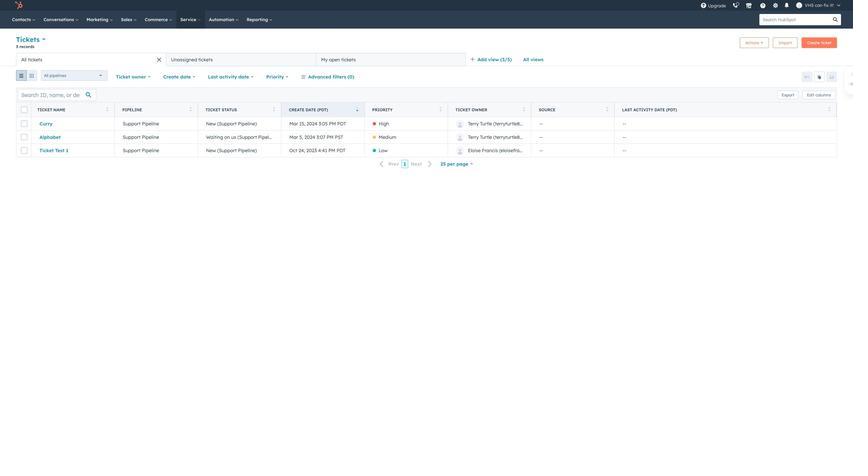 Task type: locate. For each thing, give the bounding box(es) containing it.
5 press to sort. element from the left
[[523, 107, 525, 113]]

descending sort. press to sort ascending. element
[[356, 107, 359, 113]]

press to sort. image for 2nd press to sort. element from right
[[606, 107, 608, 112]]

press to sort. image
[[273, 107, 275, 112], [606, 107, 608, 112]]

4 press to sort. element from the left
[[439, 107, 442, 113]]

descending sort. press to sort ascending. image
[[356, 107, 359, 112]]

press to sort. image for 5th press to sort. element
[[523, 107, 525, 112]]

7 press to sort. element from the left
[[828, 107, 831, 113]]

1 press to sort. image from the left
[[273, 107, 275, 112]]

3 press to sort. image from the left
[[439, 107, 442, 112]]

3 press to sort. element from the left
[[273, 107, 275, 113]]

press to sort. element
[[106, 107, 109, 113], [189, 107, 192, 113], [273, 107, 275, 113], [439, 107, 442, 113], [523, 107, 525, 113], [606, 107, 608, 113], [828, 107, 831, 113]]

4 press to sort. image from the left
[[523, 107, 525, 112]]

2 press to sort. image from the left
[[606, 107, 608, 112]]

press to sort. image for fourth press to sort. element from right
[[439, 107, 442, 112]]

menu
[[697, 0, 845, 11]]

0 horizontal spatial press to sort. image
[[273, 107, 275, 112]]

1 horizontal spatial press to sort. image
[[606, 107, 608, 112]]

banner
[[16, 35, 837, 53]]

marketplaces image
[[746, 3, 752, 9]]

5 press to sort. image from the left
[[828, 107, 831, 112]]

2 press to sort. image from the left
[[189, 107, 192, 112]]

1 press to sort. image from the left
[[106, 107, 109, 112]]

press to sort. image for seventh press to sort. element from right
[[106, 107, 109, 112]]

press to sort. image
[[106, 107, 109, 112], [189, 107, 192, 112], [439, 107, 442, 112], [523, 107, 525, 112], [828, 107, 831, 112]]

group
[[16, 70, 37, 84]]

Search ID, name, or description search field
[[18, 89, 96, 101]]



Task type: vqa. For each thing, say whether or not it's contained in the screenshot.
middle Press to sort. icon
yes



Task type: describe. For each thing, give the bounding box(es) containing it.
Search HubSpot search field
[[759, 14, 830, 25]]

pagination navigation
[[376, 160, 436, 169]]

2 press to sort. element from the left
[[189, 107, 192, 113]]

jacob simon image
[[796, 2, 802, 8]]

press to sort. image for sixth press to sort. element from the right
[[189, 107, 192, 112]]

press to sort. image for 5th press to sort. element from right
[[273, 107, 275, 112]]

6 press to sort. element from the left
[[606, 107, 608, 113]]

press to sort. image for 1st press to sort. element from right
[[828, 107, 831, 112]]

1 press to sort. element from the left
[[106, 107, 109, 113]]



